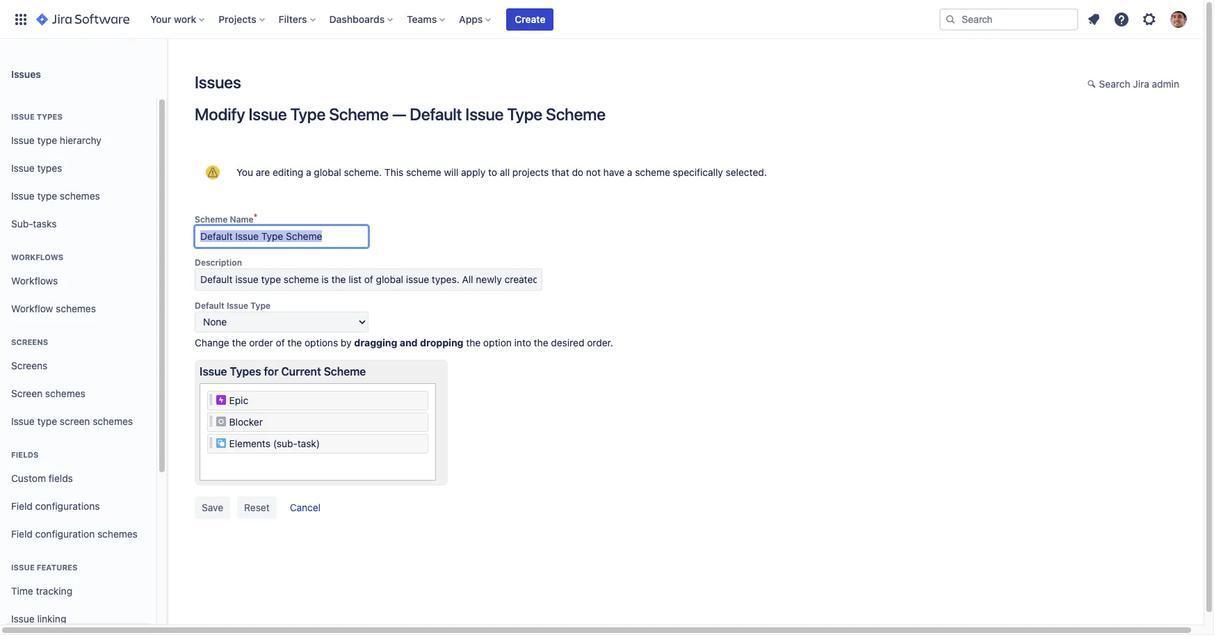 Task type: locate. For each thing, give the bounding box(es) containing it.
workflows inside workflows link
[[11, 275, 58, 286]]

issue for issue types
[[11, 162, 35, 174]]

the right the into
[[534, 337, 549, 349]]

2 the from the left
[[288, 337, 302, 349]]

filters button
[[275, 8, 321, 30]]

1 vertical spatial default
[[195, 301, 225, 311]]

epic
[[229, 394, 248, 406]]

schemes down workflows link
[[56, 302, 96, 314]]

2 field from the top
[[11, 528, 33, 540]]

0 vertical spatial default
[[410, 104, 462, 124]]

issue type hierarchy link
[[6, 127, 151, 154]]

type for default issue type
[[251, 301, 271, 311]]

0 vertical spatial types
[[37, 112, 63, 121]]

issues up the modify
[[195, 72, 241, 92]]

scheme
[[329, 104, 389, 124], [546, 104, 606, 124], [195, 214, 228, 225], [324, 365, 366, 378]]

option
[[483, 337, 512, 349]]

type
[[37, 134, 57, 146], [37, 190, 57, 201], [37, 415, 57, 427]]

Default Issue Type text field
[[195, 312, 369, 333]]

small image
[[1088, 79, 1099, 90]]

a
[[306, 166, 311, 178], [627, 166, 633, 178]]

issue for issue type hierarchy
[[11, 134, 35, 146]]

issue type schemes link
[[6, 182, 151, 210]]

field configuration schemes
[[11, 528, 138, 540]]

1 vertical spatial vgrabber image
[[210, 416, 213, 427]]

image image left epic
[[216, 394, 227, 406]]

elements (sub-task)
[[229, 438, 320, 449]]

type down issue types
[[37, 134, 57, 146]]

2 image image from the top
[[216, 416, 227, 427]]

0 vertical spatial vgrabber image
[[210, 394, 213, 406]]

type up tasks in the left of the page
[[37, 190, 57, 201]]

issue for issue types
[[11, 112, 35, 121]]

—
[[392, 104, 406, 124]]

the left order
[[232, 337, 247, 349]]

image image for blocker
[[216, 416, 227, 427]]

this
[[385, 166, 404, 178]]

scheme right have
[[635, 166, 671, 178]]

types left for
[[230, 365, 261, 378]]

image image
[[216, 394, 227, 406], [216, 416, 227, 427], [216, 438, 227, 449]]

0 horizontal spatial scheme
[[406, 166, 442, 178]]

create button
[[507, 8, 554, 30]]

scheme left —
[[329, 104, 389, 124]]

1 horizontal spatial issues
[[195, 72, 241, 92]]

default right —
[[410, 104, 462, 124]]

types
[[37, 112, 63, 121], [230, 365, 261, 378]]

2 type from the top
[[37, 190, 57, 201]]

schemes inside fields group
[[97, 528, 138, 540]]

help image
[[1114, 11, 1130, 27]]

field for field configurations
[[11, 500, 33, 512]]

a left global
[[306, 166, 311, 178]]

1 vertical spatial workflows
[[11, 275, 58, 286]]

issue inside "link"
[[11, 613, 35, 624]]

type for schemes
[[37, 190, 57, 201]]

screens down workflow
[[11, 337, 48, 346]]

2 scheme from the left
[[635, 166, 671, 178]]

1 horizontal spatial scheme
[[635, 166, 671, 178]]

scheme up do
[[546, 104, 606, 124]]

issue features group
[[6, 548, 151, 635]]

custom fields
[[11, 472, 73, 484]]

vgrabber image
[[210, 438, 213, 449]]

issue type screen schemes
[[11, 415, 133, 427]]

time tracking link
[[6, 577, 151, 605]]

schemes inside issue types group
[[60, 190, 100, 201]]

image image right vgrabber image
[[216, 438, 227, 449]]

vgrabber image up vgrabber image
[[210, 416, 213, 427]]

settings image
[[1142, 11, 1158, 27]]

apply
[[461, 166, 486, 178]]

sub-
[[11, 217, 33, 229]]

1 image image from the top
[[216, 394, 227, 406]]

2 screens from the top
[[11, 359, 48, 371]]

1 type from the top
[[37, 134, 57, 146]]

issue left types
[[11, 162, 35, 174]]

that
[[552, 166, 570, 178]]

scheme name
[[195, 214, 254, 225]]

search image
[[945, 14, 957, 25]]

issue linking
[[11, 613, 66, 624]]

fields group
[[6, 435, 151, 552]]

issues up issue types
[[11, 68, 41, 80]]

schemes
[[60, 190, 100, 201], [56, 302, 96, 314], [45, 387, 85, 399], [93, 415, 133, 427], [97, 528, 138, 540]]

the
[[232, 337, 247, 349], [288, 337, 302, 349], [466, 337, 481, 349], [534, 337, 549, 349]]

3 type from the top
[[37, 415, 57, 427]]

jira
[[1134, 78, 1150, 90]]

Search field
[[940, 8, 1079, 30]]

you
[[237, 166, 253, 178]]

issue up 'sub-'
[[11, 190, 35, 201]]

2 a from the left
[[627, 166, 633, 178]]

0 vertical spatial type
[[37, 134, 57, 146]]

1 screens from the top
[[11, 337, 48, 346]]

1 vgrabber image from the top
[[210, 394, 213, 406]]

the right the of
[[288, 337, 302, 349]]

schemes down issue types link
[[60, 190, 100, 201]]

banner
[[0, 0, 1204, 39]]

filters
[[279, 13, 307, 25]]

None text field
[[195, 225, 369, 248]]

1 vertical spatial field
[[11, 528, 33, 540]]

type up default issue type text field
[[251, 301, 271, 311]]

3 image image from the top
[[216, 438, 227, 449]]

issue down time
[[11, 613, 35, 624]]

1 workflows from the top
[[11, 253, 64, 262]]

time
[[11, 585, 33, 597]]

and
[[400, 337, 418, 349]]

modify issue type scheme                 — default issue type scheme
[[195, 104, 606, 124]]

None submit
[[195, 497, 230, 519]]

of
[[276, 337, 285, 349]]

field
[[11, 500, 33, 512], [11, 528, 33, 540]]

screen schemes link
[[6, 380, 151, 408]]

sub-tasks link
[[6, 210, 151, 238]]

screens group
[[6, 323, 151, 440]]

screens
[[11, 337, 48, 346], [11, 359, 48, 371]]

apps button
[[455, 8, 497, 30]]

0 horizontal spatial a
[[306, 166, 311, 178]]

dashboards
[[329, 13, 385, 25]]

to
[[488, 166, 497, 178]]

issue for issue types for current scheme
[[200, 365, 227, 378]]

default
[[410, 104, 462, 124], [195, 301, 225, 311]]

you are editing a global scheme. this scheme will apply to all projects that do not have a scheme specifically selected.
[[237, 166, 767, 178]]

configuration
[[35, 528, 95, 540]]

workflow schemes link
[[6, 295, 151, 323]]

image image for epic
[[216, 394, 227, 406]]

issue down screen
[[11, 415, 35, 427]]

1 horizontal spatial a
[[627, 166, 633, 178]]

fields
[[11, 450, 39, 459]]

features
[[37, 563, 78, 572]]

editing
[[273, 166, 303, 178]]

1 horizontal spatial types
[[230, 365, 261, 378]]

field down custom
[[11, 500, 33, 512]]

0 horizontal spatial type
[[251, 301, 271, 311]]

order.
[[587, 337, 614, 349]]

screens for screens "group"
[[11, 337, 48, 346]]

2 vgrabber image from the top
[[210, 416, 213, 427]]

2 vertical spatial image image
[[216, 438, 227, 449]]

1 vertical spatial screens
[[11, 359, 48, 371]]

workflows down sub-tasks
[[11, 253, 64, 262]]

issue up issue type hierarchy
[[11, 112, 35, 121]]

cancel
[[290, 502, 321, 513]]

workflows group
[[6, 238, 151, 327]]

type
[[290, 104, 326, 124], [507, 104, 543, 124], [251, 301, 271, 311]]

0 vertical spatial field
[[11, 500, 33, 512]]

image image left blocker
[[216, 416, 227, 427]]

teams button
[[403, 8, 451, 30]]

your
[[150, 13, 171, 25]]

schemes inside workflows "group"
[[56, 302, 96, 314]]

issue down issue types
[[11, 134, 35, 146]]

vgrabber image left epic
[[210, 394, 213, 406]]

1 the from the left
[[232, 337, 247, 349]]

1 horizontal spatial type
[[290, 104, 326, 124]]

workflows up workflow
[[11, 275, 58, 286]]

change
[[195, 337, 229, 349]]

1 vertical spatial type
[[37, 190, 57, 201]]

scheme left will
[[406, 166, 442, 178]]

types for issue types
[[37, 112, 63, 121]]

issue down change
[[200, 365, 227, 378]]

0 vertical spatial image image
[[216, 394, 227, 406]]

banner containing your work
[[0, 0, 1204, 39]]

issue up to on the left
[[466, 104, 504, 124]]

a right have
[[627, 166, 633, 178]]

workflows for workflows "group"
[[11, 253, 64, 262]]

field up issue features
[[11, 528, 33, 540]]

1 vertical spatial image image
[[216, 416, 227, 427]]

issue up time
[[11, 563, 35, 572]]

2 vertical spatial type
[[37, 415, 57, 427]]

sidebar navigation image
[[152, 56, 182, 83]]

issue types
[[11, 162, 62, 174]]

schemes down field configurations link
[[97, 528, 138, 540]]

None button
[[237, 497, 277, 519]]

3 the from the left
[[466, 337, 481, 349]]

field configuration schemes link
[[6, 520, 151, 548]]

type inside screens "group"
[[37, 415, 57, 427]]

the left option
[[466, 337, 481, 349]]

issue type schemes
[[11, 190, 100, 201]]

issue features
[[11, 563, 78, 572]]

types up issue type hierarchy
[[37, 112, 63, 121]]

type left 'screen'
[[37, 415, 57, 427]]

default up change
[[195, 301, 225, 311]]

workflow
[[11, 302, 53, 314]]

current
[[281, 365, 321, 378]]

1 scheme from the left
[[406, 166, 442, 178]]

type up global
[[290, 104, 326, 124]]

0 vertical spatial workflows
[[11, 253, 64, 262]]

1 field from the top
[[11, 500, 33, 512]]

dragging
[[354, 337, 398, 349]]

2 workflows from the top
[[11, 275, 58, 286]]

0 horizontal spatial types
[[37, 112, 63, 121]]

0 vertical spatial screens
[[11, 337, 48, 346]]

vgrabber image
[[210, 394, 213, 406], [210, 416, 213, 427]]

issue inside screens "group"
[[11, 415, 35, 427]]

schemes up issue type screen schemes
[[45, 387, 85, 399]]

1 vertical spatial types
[[230, 365, 261, 378]]

type up projects
[[507, 104, 543, 124]]

types inside group
[[37, 112, 63, 121]]

jira software image
[[36, 11, 130, 27], [36, 11, 130, 27]]

screens up screen
[[11, 359, 48, 371]]

(sub-
[[273, 438, 298, 449]]

description
[[195, 257, 242, 268]]

your profile and settings image
[[1171, 11, 1188, 27]]



Task type: describe. For each thing, give the bounding box(es) containing it.
order
[[249, 337, 273, 349]]

workflows for workflows link
[[11, 275, 58, 286]]

issue for issue linking
[[11, 613, 35, 624]]

type for hierarchy
[[37, 134, 57, 146]]

tasks
[[33, 217, 57, 229]]

not
[[586, 166, 601, 178]]

type for screen
[[37, 415, 57, 427]]

elements
[[229, 438, 271, 449]]

issue types link
[[6, 154, 151, 182]]

linking
[[37, 613, 66, 624]]

issue linking link
[[6, 605, 151, 633]]

dropping
[[420, 337, 464, 349]]

notifications image
[[1086, 11, 1103, 27]]

desired
[[551, 337, 585, 349]]

apps
[[459, 13, 483, 25]]

field configurations
[[11, 500, 100, 512]]

hierarchy
[[60, 134, 101, 146]]

projects button
[[214, 8, 270, 30]]

types for issue types for current scheme
[[230, 365, 261, 378]]

1 horizontal spatial default
[[410, 104, 462, 124]]

custom fields link
[[6, 465, 151, 493]]

scheme.
[[344, 166, 382, 178]]

for
[[264, 365, 279, 378]]

will
[[444, 166, 459, 178]]

dashboards button
[[325, 8, 399, 30]]

issue types
[[11, 112, 63, 121]]

blocker
[[229, 416, 263, 428]]

types
[[37, 162, 62, 174]]

0 horizontal spatial issues
[[11, 68, 41, 80]]

your work
[[150, 13, 196, 25]]

projects
[[219, 13, 256, 25]]

workflows link
[[6, 267, 151, 295]]

issue right the modify
[[249, 104, 287, 124]]

have
[[604, 166, 625, 178]]

projects
[[513, 166, 549, 178]]

screens link
[[6, 352, 151, 380]]

search
[[1100, 78, 1131, 90]]

change the order of the options by dragging and dropping the option into the desired order.
[[195, 337, 614, 349]]

search jira admin
[[1100, 78, 1180, 90]]

0 horizontal spatial default
[[195, 301, 225, 311]]

search jira admin link
[[1081, 74, 1187, 96]]

all
[[500, 166, 510, 178]]

field configurations link
[[6, 493, 151, 520]]

issue types for current scheme
[[200, 365, 366, 378]]

specifically
[[673, 166, 723, 178]]

Description text field
[[195, 269, 543, 291]]

issue up change
[[227, 301, 248, 311]]

screen
[[60, 415, 90, 427]]

global
[[314, 166, 341, 178]]

task)
[[298, 438, 320, 449]]

work
[[174, 13, 196, 25]]

screen
[[11, 387, 43, 399]]

by
[[341, 337, 352, 349]]

issue for issue type schemes
[[11, 190, 35, 201]]

1 a from the left
[[306, 166, 311, 178]]

screen schemes
[[11, 387, 85, 399]]

appswitcher icon image
[[13, 11, 29, 27]]

issue type hierarchy
[[11, 134, 101, 146]]

scheme left name
[[195, 214, 228, 225]]

workflow schemes
[[11, 302, 96, 314]]

do
[[572, 166, 584, 178]]

time tracking
[[11, 585, 72, 597]]

2 horizontal spatial type
[[507, 104, 543, 124]]

issue for issue features
[[11, 563, 35, 572]]

your work button
[[146, 8, 210, 30]]

vgrabber image for epic
[[210, 394, 213, 406]]

cancel link
[[283, 497, 328, 519]]

screens for the screens link at the bottom left
[[11, 359, 48, 371]]

type for modify issue type scheme                 — default issue type scheme
[[290, 104, 326, 124]]

issue types group
[[6, 97, 151, 242]]

into
[[515, 337, 531, 349]]

create
[[515, 13, 546, 25]]

issue for issue type screen schemes
[[11, 415, 35, 427]]

teams
[[407, 13, 437, 25]]

configurations
[[35, 500, 100, 512]]

are
[[256, 166, 270, 178]]

custom
[[11, 472, 46, 484]]

admin
[[1152, 78, 1180, 90]]

issue type screen schemes link
[[6, 408, 151, 435]]

modify
[[195, 104, 245, 124]]

primary element
[[8, 0, 940, 39]]

selected.
[[726, 166, 767, 178]]

fields
[[49, 472, 73, 484]]

default issue type
[[195, 301, 271, 311]]

schemes right 'screen'
[[93, 415, 133, 427]]

scheme down "by"
[[324, 365, 366, 378]]

vgrabber image for blocker
[[210, 416, 213, 427]]

tracking
[[36, 585, 72, 597]]

options
[[305, 337, 338, 349]]

4 the from the left
[[534, 337, 549, 349]]

field for field configuration schemes
[[11, 528, 33, 540]]



Task type: vqa. For each thing, say whether or not it's contained in the screenshot.
Workflows
yes



